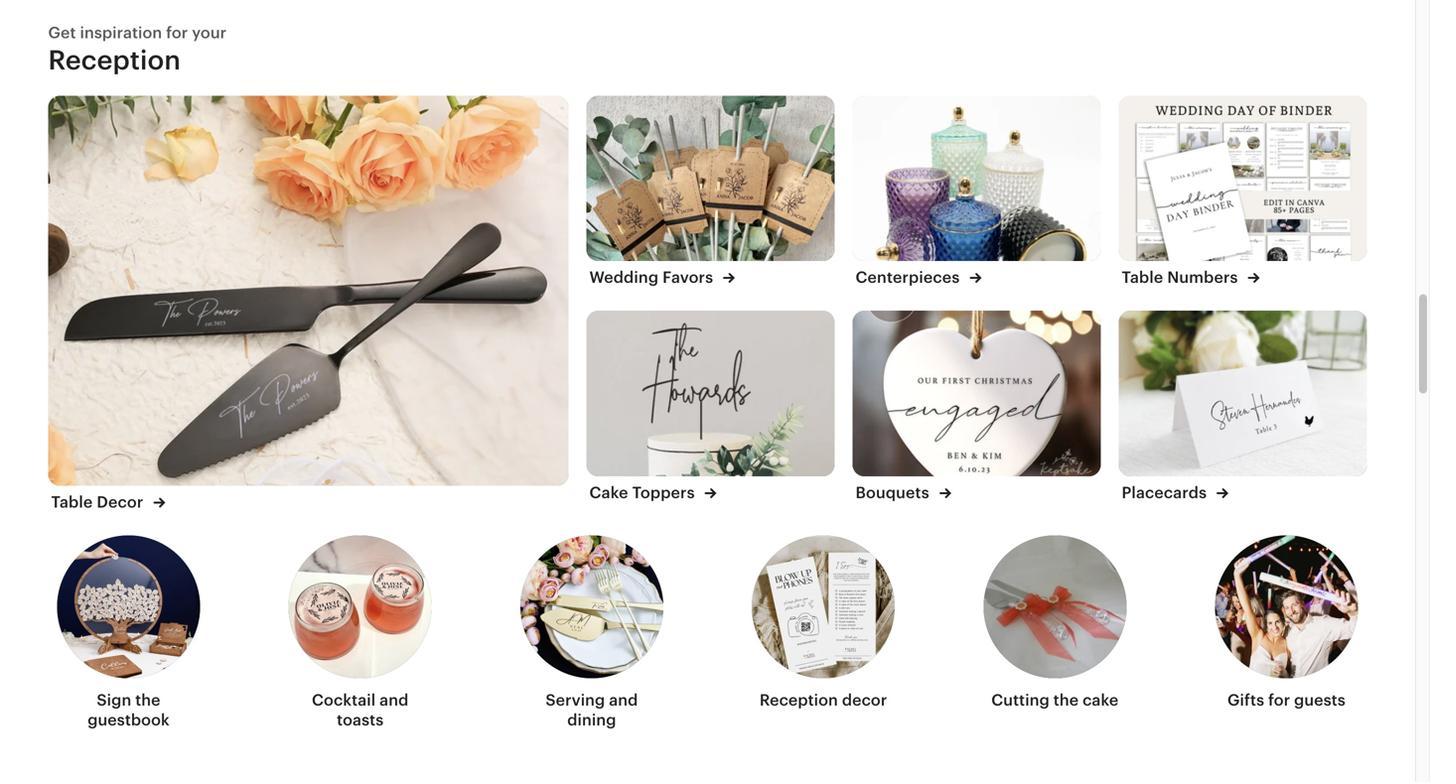 Task type: describe. For each thing, give the bounding box(es) containing it.
sign the guestbook
[[88, 692, 170, 729]]

serving and dining
[[546, 692, 638, 729]]

reception decor link
[[752, 530, 895, 738]]

cocktail
[[312, 692, 376, 710]]

toasts
[[337, 712, 384, 729]]

get inspiration for your reception
[[48, 24, 227, 76]]

sign the guestbook link
[[57, 530, 200, 738]]

placecards
[[1122, 484, 1211, 502]]

cake toppers link
[[586, 311, 835, 508]]

sign
[[97, 692, 131, 710]]

numbers
[[1167, 269, 1238, 286]]

for inside "link"
[[1268, 692, 1290, 710]]

wedding
[[589, 269, 659, 286]]

and for dining
[[609, 692, 638, 710]]

table numbers link
[[1119, 96, 1367, 293]]

cocktail and toasts link
[[289, 530, 432, 738]]

centerpieces link
[[853, 96, 1101, 293]]

for inside get inspiration for your reception
[[166, 24, 188, 42]]

gifts for guests
[[1228, 692, 1346, 710]]

bouquets link
[[853, 311, 1101, 508]]

cutting the cake
[[991, 692, 1119, 710]]

cutting the cake link
[[984, 530, 1127, 738]]

get
[[48, 24, 76, 42]]

gifts for guests link
[[1215, 530, 1358, 738]]

guests
[[1294, 692, 1346, 710]]

gifts
[[1228, 692, 1265, 710]]

cake
[[1083, 692, 1119, 710]]

your
[[192, 24, 227, 42]]

inspiration
[[80, 24, 162, 42]]



Task type: vqa. For each thing, say whether or not it's contained in the screenshot.
last minute gifts image
no



Task type: locate. For each thing, give the bounding box(es) containing it.
reception decor
[[760, 692, 887, 710]]

and
[[380, 692, 409, 710], [609, 692, 638, 710]]

and inside cocktail and toasts
[[380, 692, 409, 710]]

0 vertical spatial reception
[[48, 45, 181, 76]]

1 and from the left
[[380, 692, 409, 710]]

table for table decor
[[51, 493, 93, 511]]

the up guestbook
[[135, 692, 161, 710]]

table decor
[[51, 493, 147, 511]]

1 horizontal spatial table
[[1122, 269, 1163, 286]]

0 horizontal spatial the
[[135, 692, 161, 710]]

the for cutting
[[1054, 692, 1079, 710]]

and up toasts
[[380, 692, 409, 710]]

1 vertical spatial table
[[51, 493, 93, 511]]

1 horizontal spatial the
[[1054, 692, 1079, 710]]

0 horizontal spatial and
[[380, 692, 409, 710]]

0 horizontal spatial table
[[51, 493, 93, 511]]

0 vertical spatial table
[[1122, 269, 1163, 286]]

wedding favors
[[589, 269, 717, 286]]

and inside serving and dining
[[609, 692, 638, 710]]

decor
[[97, 493, 143, 511]]

1 horizontal spatial reception
[[760, 692, 838, 710]]

for left your
[[166, 24, 188, 42]]

bouquets
[[856, 484, 933, 502]]

toppers
[[632, 484, 695, 502]]

the
[[135, 692, 161, 710], [1054, 692, 1079, 710]]

centerpieces
[[856, 269, 964, 286]]

table numbers
[[1122, 269, 1242, 286]]

guestbook
[[88, 712, 170, 729]]

reception left 'decor'
[[760, 692, 838, 710]]

the inside sign the guestbook
[[135, 692, 161, 710]]

serving and dining link
[[520, 530, 663, 738]]

1 the from the left
[[135, 692, 161, 710]]

2 and from the left
[[609, 692, 638, 710]]

table decor link
[[48, 96, 569, 616]]

reception
[[48, 45, 181, 76], [760, 692, 838, 710]]

1 horizontal spatial and
[[609, 692, 638, 710]]

the left cake
[[1054, 692, 1079, 710]]

serving
[[546, 692, 605, 710]]

1 horizontal spatial for
[[1268, 692, 1290, 710]]

placecards link
[[1119, 311, 1367, 508]]

cocktail and toasts
[[312, 692, 409, 729]]

1 vertical spatial reception
[[760, 692, 838, 710]]

reception down inspiration
[[48, 45, 181, 76]]

for right gifts at the bottom right of the page
[[1268, 692, 1290, 710]]

0 vertical spatial for
[[166, 24, 188, 42]]

wedding favors link
[[586, 96, 835, 293]]

table left the numbers
[[1122, 269, 1163, 286]]

0 horizontal spatial reception
[[48, 45, 181, 76]]

decor
[[842, 692, 887, 710]]

dining
[[567, 712, 616, 729]]

and for toasts
[[380, 692, 409, 710]]

cutting
[[991, 692, 1050, 710]]

0 horizontal spatial for
[[166, 24, 188, 42]]

1 vertical spatial for
[[1268, 692, 1290, 710]]

for
[[166, 24, 188, 42], [1268, 692, 1290, 710]]

table
[[1122, 269, 1163, 286], [51, 493, 93, 511]]

2 the from the left
[[1054, 692, 1079, 710]]

favors
[[663, 269, 713, 286]]

table left decor
[[51, 493, 93, 511]]

the for sign
[[135, 692, 161, 710]]

table for table numbers
[[1122, 269, 1163, 286]]

reception inside get inspiration for your reception
[[48, 45, 181, 76]]

and up dining on the bottom left of page
[[609, 692, 638, 710]]

cake
[[589, 484, 628, 502]]

cake toppers
[[589, 484, 699, 502]]



